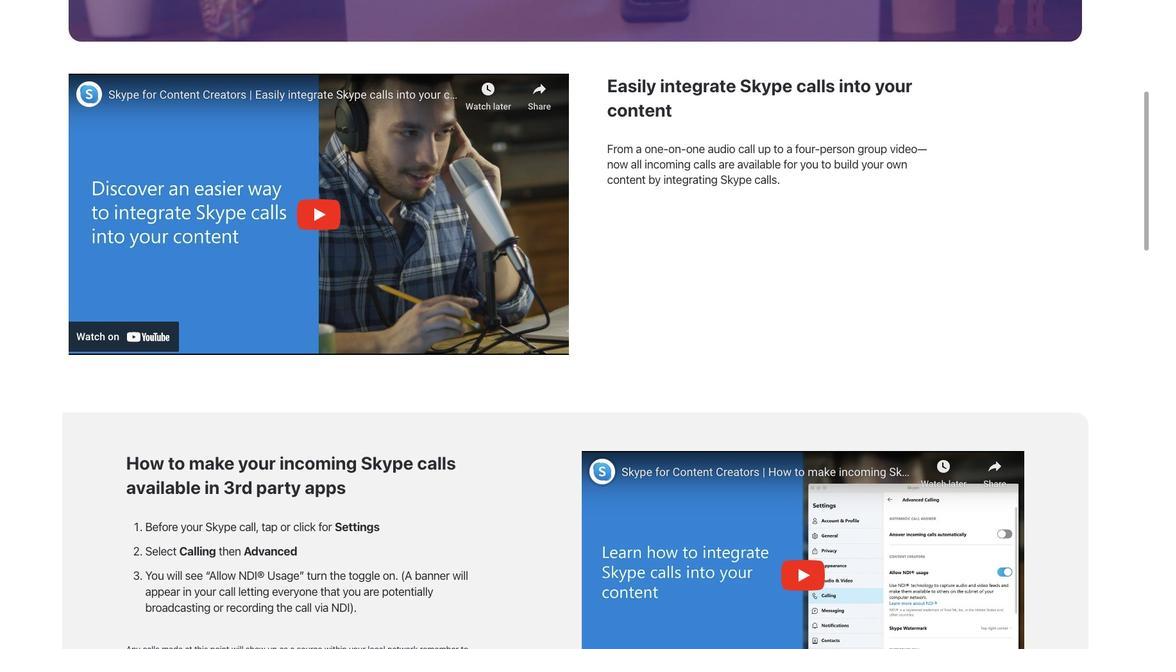 Task type: describe. For each thing, give the bounding box(es) containing it.
ndi).
[[331, 602, 357, 615]]

3rd
[[223, 477, 252, 498]]

0 horizontal spatial the
[[276, 602, 292, 615]]

available inside how to make your incoming skype calls available in 3rd party apps
[[126, 477, 201, 498]]

are inside you will see "allow ndi® usage" turn the toggle on. (a banner will appear in your call letting everyone that you are potentially broadcasting or recording the call via ndi).
[[364, 586, 379, 599]]

"allow
[[206, 570, 236, 583]]

broadcasting
[[145, 602, 211, 615]]

see
[[185, 570, 203, 583]]

advanced
[[244, 545, 297, 559]]

from
[[607, 142, 633, 156]]

1 a from the left
[[636, 142, 642, 156]]

by
[[649, 173, 661, 187]]

everyone
[[272, 586, 318, 599]]

skype inside easily integrate skype calls into your content
[[740, 75, 793, 96]]

1 horizontal spatial to
[[774, 142, 784, 156]]

easily integrate skype calls into your content
[[607, 75, 913, 121]]

1 vertical spatial to
[[821, 158, 831, 171]]

call,
[[239, 521, 259, 534]]

(a
[[401, 570, 412, 583]]

potentially
[[382, 586, 433, 599]]

your inside how to make your incoming skype calls available in 3rd party apps
[[238, 453, 276, 474]]

2 vertical spatial call
[[295, 602, 312, 615]]

calls inside easily integrate skype calls into your content
[[797, 75, 835, 96]]

2 will from the left
[[453, 570, 468, 583]]

appear
[[145, 586, 180, 599]]

incoming inside from a one-on-one audio call up to a four-person group video— now all incoming calls are available for you to build your own content by integrating skype calls.
[[645, 158, 691, 171]]

skype inside how to make your incoming skype calls available in 3rd party apps
[[361, 453, 413, 474]]

ndi®
[[239, 570, 265, 583]]

into
[[839, 75, 871, 96]]

content inside from a one-on-one audio call up to a four-person group video— now all incoming calls are available for you to build your own content by integrating skype calls.
[[607, 173, 646, 187]]

your up calling
[[181, 521, 203, 534]]

your inside easily integrate skype calls into your content
[[875, 75, 913, 96]]

calls inside from a one-on-one audio call up to a four-person group video— now all incoming calls are available for you to build your own content by integrating skype calls.
[[694, 158, 716, 171]]

integrating
[[664, 173, 718, 187]]

in inside how to make your incoming skype calls available in 3rd party apps
[[205, 477, 220, 498]]

one
[[686, 142, 705, 156]]

incoming inside how to make your incoming skype calls available in 3rd party apps
[[280, 453, 357, 474]]

to inside how to make your incoming skype calls available in 3rd party apps
[[168, 453, 185, 474]]

up
[[758, 142, 771, 156]]

build
[[834, 158, 859, 171]]

via
[[315, 602, 329, 615]]

1 will from the left
[[167, 570, 182, 583]]

0 horizontal spatial call
[[219, 586, 236, 599]]

make
[[189, 453, 234, 474]]

you inside you will see "allow ndi® usage" turn the toggle on. (a banner will appear in your call letting everyone that you are potentially broadcasting or recording the call via ndi).
[[343, 586, 361, 599]]

calling
[[179, 545, 216, 559]]

party
[[256, 477, 301, 498]]

on.
[[383, 570, 398, 583]]

easily
[[607, 75, 656, 96]]

select
[[145, 545, 177, 559]]



Task type: vqa. For each thing, say whether or not it's contained in the screenshot.
using
no



Task type: locate. For each thing, give the bounding box(es) containing it.
0 horizontal spatial you
[[343, 586, 361, 599]]

available inside from a one-on-one audio call up to a four-person group video— now all incoming calls are available for you to build your own content by integrating skype calls.
[[738, 158, 781, 171]]

0 vertical spatial are
[[719, 158, 735, 171]]

then
[[219, 545, 241, 559]]

to
[[774, 142, 784, 156], [821, 158, 831, 171], [168, 453, 185, 474]]

recording
[[226, 602, 274, 615]]

in down see
[[183, 586, 191, 599]]

1 horizontal spatial call
[[295, 602, 312, 615]]

banner
[[415, 570, 450, 583]]

1 vertical spatial incoming
[[280, 453, 357, 474]]

0 horizontal spatial in
[[183, 586, 191, 599]]

1 horizontal spatial a
[[787, 142, 793, 156]]

or right tap on the left bottom
[[280, 521, 291, 534]]

content
[[607, 99, 672, 121], [607, 173, 646, 187]]

your inside you will see "allow ndi® usage" turn the toggle on. (a banner will appear in your call letting everyone that you are potentially broadcasting or recording the call via ndi).
[[194, 586, 216, 599]]

1 horizontal spatial are
[[719, 158, 735, 171]]

are down "audio" on the right of page
[[719, 158, 735, 171]]

are down the toggle
[[364, 586, 379, 599]]

your down see
[[194, 586, 216, 599]]

available
[[738, 158, 781, 171], [126, 477, 201, 498]]

call
[[738, 142, 755, 156], [219, 586, 236, 599], [295, 602, 312, 615]]

the down everyone
[[276, 602, 292, 615]]

1 vertical spatial or
[[213, 602, 223, 615]]

to down person
[[821, 158, 831, 171]]

are
[[719, 158, 735, 171], [364, 586, 379, 599]]

1 horizontal spatial will
[[453, 570, 468, 583]]

to right up
[[774, 142, 784, 156]]

2 a from the left
[[787, 142, 793, 156]]

1 horizontal spatial the
[[330, 570, 346, 583]]

1 horizontal spatial or
[[280, 521, 291, 534]]

incoming
[[645, 158, 691, 171], [280, 453, 357, 474]]

incoming down on-
[[645, 158, 691, 171]]

will left see
[[167, 570, 182, 583]]

2 vertical spatial to
[[168, 453, 185, 474]]

2 horizontal spatial to
[[821, 158, 831, 171]]

for inside from a one-on-one audio call up to a four-person group video— now all incoming calls are available for you to build your own content by integrating skype calls.
[[784, 158, 798, 171]]

0 horizontal spatial or
[[213, 602, 223, 615]]

that
[[321, 586, 340, 599]]

you inside from a one-on-one audio call up to a four-person group video— now all incoming calls are available for you to build your own content by integrating skype calls.
[[800, 158, 819, 171]]

0 vertical spatial to
[[774, 142, 784, 156]]

incoming up apps
[[280, 453, 357, 474]]

toggle
[[349, 570, 380, 583]]

you
[[145, 570, 164, 583]]

2 content from the top
[[607, 173, 646, 187]]

call inside from a one-on-one audio call up to a four-person group video— now all incoming calls are available for you to build your own content by integrating skype calls.
[[738, 142, 755, 156]]

1 horizontal spatial incoming
[[645, 158, 691, 171]]

from a one-on-one audio call up to a four-person group video— now all incoming calls are available for you to build your own content by integrating skype calls.
[[607, 142, 927, 187]]

0 horizontal spatial will
[[167, 570, 182, 583]]

your
[[875, 75, 913, 96], [862, 158, 884, 171], [238, 453, 276, 474], [181, 521, 203, 534], [194, 586, 216, 599]]

group
[[858, 142, 887, 156]]

1 content from the top
[[607, 99, 672, 121]]

four-
[[795, 142, 820, 156]]

you up ndi).
[[343, 586, 361, 599]]

you
[[800, 158, 819, 171], [343, 586, 361, 599]]

before your skype call, tap or click for settings
[[145, 521, 380, 534]]

1 vertical spatial for
[[318, 521, 332, 534]]

0 vertical spatial or
[[280, 521, 291, 534]]

content down 'now'
[[607, 173, 646, 187]]

settings
[[335, 521, 380, 534]]

now
[[607, 158, 628, 171]]

0 horizontal spatial calls
[[417, 453, 456, 474]]

own
[[887, 158, 908, 171]]

2 vertical spatial calls
[[417, 453, 456, 474]]

0 vertical spatial calls
[[797, 75, 835, 96]]

call down ""allow"
[[219, 586, 236, 599]]

2 horizontal spatial calls
[[797, 75, 835, 96]]

0 vertical spatial the
[[330, 570, 346, 583]]

1 horizontal spatial in
[[205, 477, 220, 498]]

in inside you will see "allow ndi® usage" turn the toggle on. (a banner will appear in your call letting everyone that you are potentially broadcasting or recording the call via ndi).
[[183, 586, 191, 599]]

tap
[[262, 521, 278, 534]]

calls inside how to make your incoming skype calls available in 3rd party apps
[[417, 453, 456, 474]]

click
[[293, 521, 316, 534]]

2 horizontal spatial call
[[738, 142, 755, 156]]

person
[[820, 142, 855, 156]]

0 vertical spatial for
[[784, 158, 798, 171]]

0 horizontal spatial a
[[636, 142, 642, 156]]

0 vertical spatial available
[[738, 158, 781, 171]]

call left up
[[738, 142, 755, 156]]

select calling then advanced
[[145, 545, 297, 559]]

your down group
[[862, 158, 884, 171]]

will right banner
[[453, 570, 468, 583]]

a
[[636, 142, 642, 156], [787, 142, 793, 156]]

or left recording
[[213, 602, 223, 615]]

audio
[[708, 142, 736, 156]]

are inside from a one-on-one audio call up to a four-person group video— now all incoming calls are available for you to build your own content by integrating skype calls.
[[719, 158, 735, 171]]

1 horizontal spatial for
[[784, 158, 798, 171]]

your right into
[[875, 75, 913, 96]]

0 horizontal spatial are
[[364, 586, 379, 599]]

content inside easily integrate skype calls into your content
[[607, 99, 672, 121]]

usage"
[[267, 570, 304, 583]]

letting
[[238, 586, 269, 599]]

0 vertical spatial incoming
[[645, 158, 691, 171]]

one-
[[645, 142, 669, 156]]

skype inside from a one-on-one audio call up to a four-person group video— now all incoming calls are available for you to build your own content by integrating skype calls.
[[721, 173, 752, 187]]

call left via
[[295, 602, 312, 615]]

on-
[[669, 142, 686, 156]]

or
[[280, 521, 291, 534], [213, 602, 223, 615]]

will
[[167, 570, 182, 583], [453, 570, 468, 583]]

turn
[[307, 570, 327, 583]]

skype
[[740, 75, 793, 96], [721, 173, 752, 187], [361, 453, 413, 474], [205, 521, 237, 534]]

you down four-
[[800, 158, 819, 171]]

1 vertical spatial content
[[607, 173, 646, 187]]

0 vertical spatial call
[[738, 142, 755, 156]]

a up all
[[636, 142, 642, 156]]

0 vertical spatial you
[[800, 158, 819, 171]]

1 horizontal spatial you
[[800, 158, 819, 171]]

a left four-
[[787, 142, 793, 156]]

0 horizontal spatial incoming
[[280, 453, 357, 474]]

in down make
[[205, 477, 220, 498]]

all
[[631, 158, 642, 171]]

the up that
[[330, 570, 346, 583]]

1 vertical spatial calls
[[694, 158, 716, 171]]

1 horizontal spatial available
[[738, 158, 781, 171]]

calls.
[[755, 173, 780, 187]]

before
[[145, 521, 178, 534]]

1 vertical spatial you
[[343, 586, 361, 599]]

0 horizontal spatial for
[[318, 521, 332, 534]]

content down easily at the top right
[[607, 99, 672, 121]]

1 vertical spatial are
[[364, 586, 379, 599]]

available down up
[[738, 158, 781, 171]]

for
[[784, 158, 798, 171], [318, 521, 332, 534]]

1 horizontal spatial calls
[[694, 158, 716, 171]]

video—
[[890, 142, 927, 156]]

you will see "allow ndi® usage" turn the toggle on. (a banner will appear in your call letting everyone that you are potentially broadcasting or recording the call via ndi).
[[145, 570, 468, 615]]

1 vertical spatial call
[[219, 586, 236, 599]]

in
[[205, 477, 220, 498], [183, 586, 191, 599]]

for right "click"
[[318, 521, 332, 534]]

integrate
[[660, 75, 736, 96]]

0 horizontal spatial to
[[168, 453, 185, 474]]

1 vertical spatial the
[[276, 602, 292, 615]]

1 vertical spatial available
[[126, 477, 201, 498]]

how to make your incoming skype calls available in 3rd party apps
[[126, 453, 456, 498]]

how
[[126, 453, 164, 474]]

your up 3rd
[[238, 453, 276, 474]]

0 vertical spatial in
[[205, 477, 220, 498]]

1 vertical spatial in
[[183, 586, 191, 599]]

apps
[[305, 477, 346, 498]]

calls
[[797, 75, 835, 96], [694, 158, 716, 171], [417, 453, 456, 474]]

for down four-
[[784, 158, 798, 171]]

the
[[330, 570, 346, 583], [276, 602, 292, 615]]

available down how
[[126, 477, 201, 498]]

0 vertical spatial content
[[607, 99, 672, 121]]

0 horizontal spatial available
[[126, 477, 201, 498]]

your inside from a one-on-one audio call up to a four-person group video— now all incoming calls are available for you to build your own content by integrating skype calls.
[[862, 158, 884, 171]]

or inside you will see "allow ndi® usage" turn the toggle on. (a banner will appear in your call letting everyone that you are potentially broadcasting or recording the call via ndi).
[[213, 602, 223, 615]]

to right how
[[168, 453, 185, 474]]



